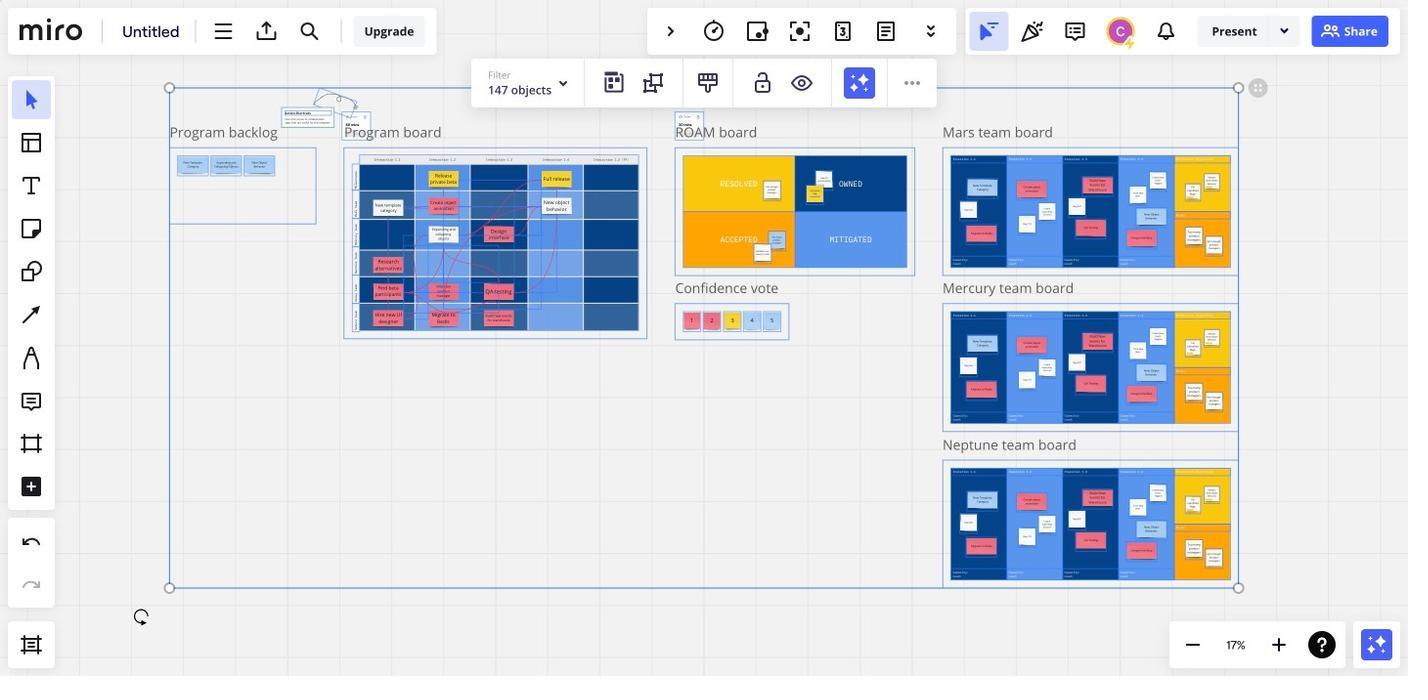 Task type: vqa. For each thing, say whether or not it's contained in the screenshot.
'Open frames' Image at the bottom left of the page
yes



Task type: locate. For each thing, give the bounding box(es) containing it.
context menu toolbar
[[471, 59, 937, 108]]

reactions image
[[1021, 20, 1044, 43]]

board toolbar
[[8, 8, 437, 55]]

spagx image
[[1319, 20, 1343, 43], [1277, 22, 1293, 38], [1122, 36, 1138, 51], [751, 71, 775, 95]]

spagx image
[[603, 71, 626, 95], [790, 71, 814, 95], [644, 73, 663, 93], [905, 75, 921, 91]]

creation toolbar
[[8, 63, 55, 622]]

hide collaborators' cursors image
[[978, 20, 1001, 43]]

feed image
[[1155, 20, 1178, 43]]

spagx image inside "context menu" toolbar
[[751, 71, 775, 95]]



Task type: describe. For each thing, give the bounding box(es) containing it.
main menu image
[[212, 20, 235, 43]]

hide apps image
[[659, 20, 683, 43]]

img image
[[552, 71, 575, 95]]

export this board image
[[255, 20, 278, 43]]

search image
[[298, 20, 321, 43]]

communication toolbar
[[966, 8, 1401, 55]]

comment image
[[1064, 20, 1087, 43]]

collaboration toolbar
[[647, 8, 957, 55]]

open frames image
[[20, 634, 43, 657]]



